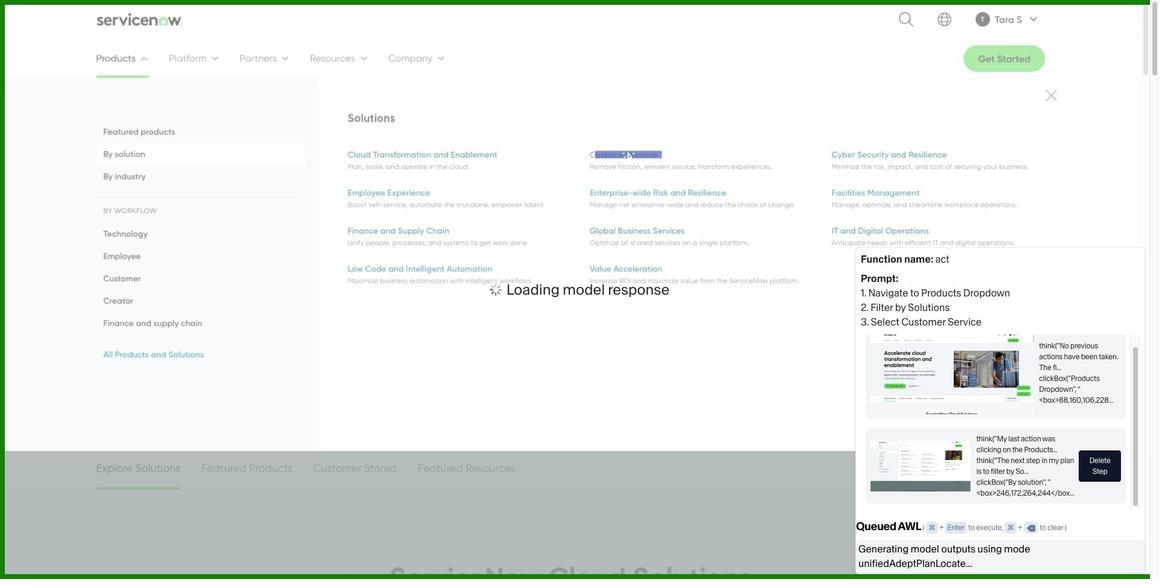 Task type: describe. For each thing, give the bounding box(es) containing it.
arc image
[[1038, 14, 1047, 24]]



Task type: vqa. For each thing, say whether or not it's contained in the screenshot.
"ServiceNow" image
yes



Task type: locate. For each thing, give the bounding box(es) containing it.
servicenow image
[[97, 12, 184, 27]]



